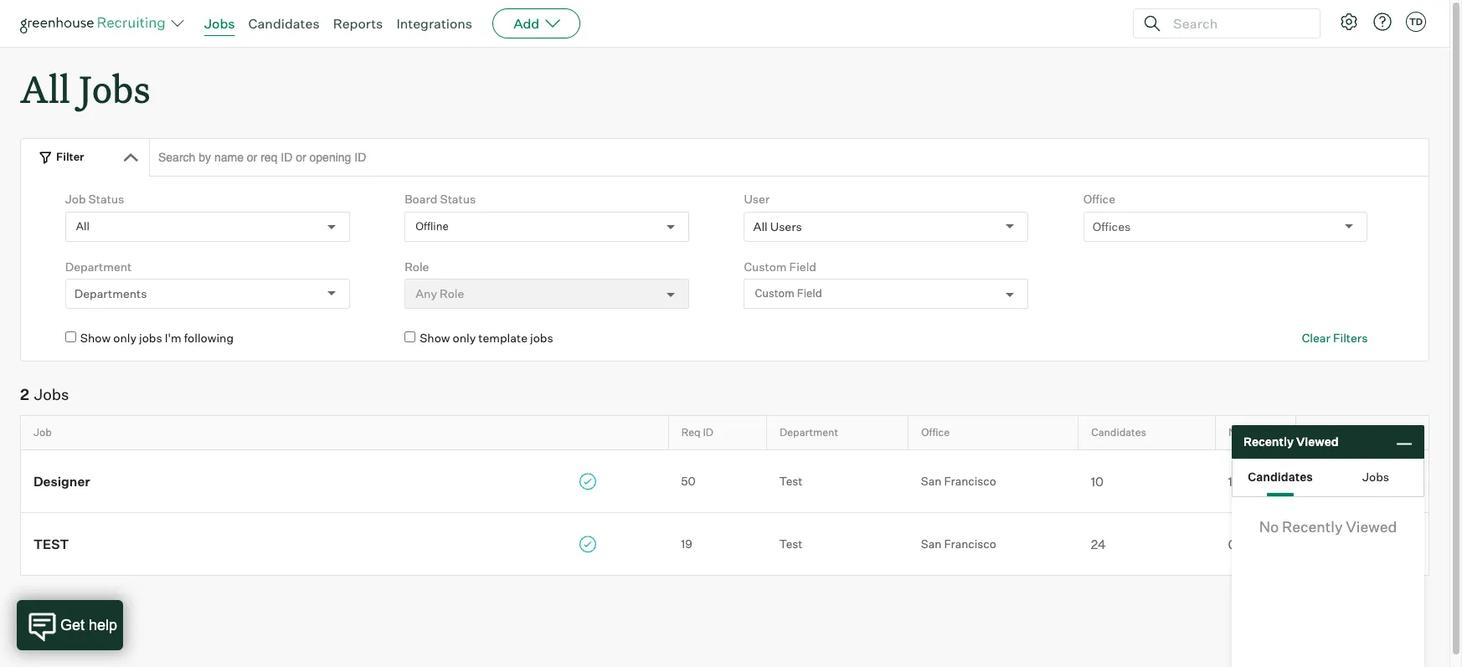 Task type: vqa. For each thing, say whether or not it's contained in the screenshot.
2 at the left bottom of the page
yes



Task type: describe. For each thing, give the bounding box(es) containing it.
configure image
[[1340, 12, 1360, 32]]

1 vertical spatial department
[[780, 427, 839, 439]]

clear filters
[[1302, 331, 1368, 345]]

integrations link
[[397, 15, 473, 32]]

test for 10
[[780, 474, 803, 488]]

offices
[[1093, 219, 1131, 233]]

job for job status
[[65, 192, 86, 206]]

2
[[20, 385, 29, 404]]

status for job status
[[88, 192, 124, 206]]

1 horizontal spatial viewed
[[1347, 518, 1398, 536]]

i'm
[[165, 331, 182, 345]]

0 vertical spatial custom field
[[744, 259, 817, 274]]

0 vertical spatial viewed
[[1297, 435, 1339, 449]]

board
[[405, 192, 438, 206]]

reports link
[[333, 15, 383, 32]]

all for all jobs
[[20, 64, 70, 113]]

job status
[[65, 192, 124, 206]]

1 vertical spatial recently
[[1283, 518, 1343, 536]]

all users
[[754, 219, 802, 233]]

following
[[184, 331, 234, 345]]

add button
[[493, 8, 581, 39]]

only for template
[[453, 331, 476, 345]]

tab list containing candidates
[[1233, 460, 1424, 497]]

1 horizontal spatial all
[[76, 219, 90, 233]]

francisco for 10
[[945, 474, 997, 488]]

jobs left candidates link
[[204, 15, 235, 32]]

td button
[[1403, 8, 1430, 35]]

24
[[1091, 537, 1107, 553]]

departments
[[74, 287, 147, 301]]

filters
[[1334, 331, 1368, 345]]

0 vertical spatial field
[[790, 259, 817, 274]]

2 jobs from the left
[[530, 331, 553, 345]]

1 vertical spatial candidates
[[1092, 427, 1147, 439]]

job for job
[[34, 427, 52, 439]]

0 vertical spatial candidates
[[248, 15, 320, 32]]

francisco for 24
[[945, 537, 997, 551]]

days
[[1309, 427, 1334, 439]]

1 vertical spatial custom field
[[755, 287, 822, 300]]

san for 24
[[921, 537, 942, 551]]

clear
[[1302, 331, 1331, 345]]

req
[[682, 427, 701, 439]]

test link
[[21, 535, 669, 554]]

template
[[479, 331, 528, 345]]

san for 10
[[921, 474, 942, 488]]

no
[[1260, 518, 1280, 536]]

1 jobs from the left
[[139, 331, 162, 345]]

days open
[[1309, 427, 1362, 439]]

19
[[681, 537, 693, 552]]

san francisco for 10
[[921, 474, 997, 488]]

0 horizontal spatial department
[[65, 259, 132, 274]]

id
[[703, 427, 714, 439]]

designer
[[34, 474, 90, 490]]

10
[[1091, 474, 1104, 490]]

integrations
[[397, 15, 473, 32]]

show only jobs i'm following
[[80, 331, 234, 345]]

10 link
[[1079, 473, 1216, 490]]

1 vertical spatial field
[[797, 287, 822, 300]]



Task type: locate. For each thing, give the bounding box(es) containing it.
Search by name or req ID or opening ID text field
[[149, 138, 1430, 177]]

show for show only template jobs
[[420, 331, 450, 345]]

0 horizontal spatial only
[[113, 331, 137, 345]]

board status
[[405, 192, 476, 206]]

0
[[1229, 537, 1237, 553]]

0 vertical spatial san francisco
[[921, 474, 997, 488]]

candidates down the recently viewed
[[1249, 470, 1313, 484]]

open
[[1336, 427, 1362, 439]]

role
[[405, 259, 429, 274]]

0 horizontal spatial candidates
[[248, 15, 320, 32]]

job
[[65, 192, 86, 206], [34, 427, 52, 439]]

users
[[771, 219, 802, 233]]

greenhouse recruiting image
[[20, 13, 171, 34]]

tab list
[[1233, 460, 1424, 497]]

0 vertical spatial san
[[921, 474, 942, 488]]

job down filter
[[65, 192, 86, 206]]

all jobs
[[20, 64, 150, 113]]

0 horizontal spatial jobs
[[139, 331, 162, 345]]

jobs down greenhouse recruiting 'image'
[[79, 64, 150, 113]]

status
[[88, 192, 124, 206], [440, 192, 476, 206]]

jobs right 2
[[34, 385, 69, 404]]

2 san francisco from the top
[[921, 537, 997, 551]]

all left the users
[[754, 219, 768, 233]]

24 link
[[1079, 535, 1216, 553]]

candidates up 10
[[1092, 427, 1147, 439]]

0 horizontal spatial job
[[34, 427, 52, 439]]

jobs inside tab list
[[1363, 470, 1390, 484]]

req id
[[682, 427, 714, 439]]

1 link
[[1216, 473, 1296, 490]]

2 horizontal spatial candidates
[[1249, 470, 1313, 484]]

offline
[[416, 219, 449, 233]]

show right show only jobs i'm following checkbox
[[80, 331, 111, 345]]

1 horizontal spatial office
[[1084, 192, 1116, 206]]

0 horizontal spatial all
[[20, 64, 70, 113]]

only
[[113, 331, 137, 345], [453, 331, 476, 345]]

0 horizontal spatial office
[[922, 427, 950, 439]]

test
[[780, 474, 803, 488], [780, 537, 803, 551]]

all for all users
[[754, 219, 768, 233]]

add
[[514, 15, 540, 32]]

Show only template jobs checkbox
[[405, 332, 416, 343]]

new
[[1229, 427, 1250, 439]]

1 vertical spatial san francisco
[[921, 537, 997, 551]]

1 horizontal spatial jobs
[[530, 331, 553, 345]]

status for board status
[[440, 192, 476, 206]]

all
[[20, 64, 70, 113], [754, 219, 768, 233], [76, 219, 90, 233]]

td
[[1410, 16, 1423, 28]]

2 show from the left
[[420, 331, 450, 345]]

custom down "all users" option
[[744, 259, 787, 274]]

recently viewed
[[1244, 435, 1339, 449]]

2 status from the left
[[440, 192, 476, 206]]

only down departments
[[113, 331, 137, 345]]

1 only from the left
[[113, 331, 137, 345]]

all users option
[[754, 219, 802, 233]]

user
[[744, 192, 770, 206]]

reports
[[333, 15, 383, 32]]

department
[[65, 259, 132, 274], [780, 427, 839, 439]]

field
[[790, 259, 817, 274], [797, 287, 822, 300]]

2 jobs
[[20, 385, 69, 404]]

show right show only template jobs option
[[420, 331, 450, 345]]

0 vertical spatial office
[[1084, 192, 1116, 206]]

0 vertical spatial francisco
[[945, 474, 997, 488]]

only for jobs
[[113, 331, 137, 345]]

candidates inside tab list
[[1249, 470, 1313, 484]]

1 vertical spatial job
[[34, 427, 52, 439]]

designer link
[[21, 472, 669, 491]]

custom field
[[744, 259, 817, 274], [755, 287, 822, 300]]

jobs link
[[204, 15, 235, 32]]

1 horizontal spatial job
[[65, 192, 86, 206]]

jobs left i'm
[[139, 331, 162, 345]]

jobs right template
[[530, 331, 553, 345]]

2 only from the left
[[453, 331, 476, 345]]

jobs right 38
[[1363, 470, 1390, 484]]

0 horizontal spatial show
[[80, 331, 111, 345]]

show for show only jobs i'm following
[[80, 331, 111, 345]]

recently up the '1' link at the bottom right of page
[[1244, 435, 1294, 449]]

jobs
[[204, 15, 235, 32], [79, 64, 150, 113], [34, 385, 69, 404], [1363, 470, 1390, 484]]

filter
[[56, 150, 84, 164]]

Show only jobs I'm following checkbox
[[65, 332, 76, 343]]

1 francisco from the top
[[945, 474, 997, 488]]

custom
[[744, 259, 787, 274], [755, 287, 795, 300]]

0 vertical spatial custom
[[744, 259, 787, 274]]

candidates right jobs link at the left top of page
[[248, 15, 320, 32]]

clear filters link
[[1302, 330, 1368, 347]]

show only template jobs
[[420, 331, 553, 345]]

job down 2 jobs
[[34, 427, 52, 439]]

jobs
[[139, 331, 162, 345], [530, 331, 553, 345]]

custom down all users
[[755, 287, 795, 300]]

show
[[80, 331, 111, 345], [420, 331, 450, 345]]

san
[[921, 474, 942, 488], [921, 537, 942, 551]]

1 horizontal spatial candidates
[[1092, 427, 1147, 439]]

1 vertical spatial custom
[[755, 287, 795, 300]]

san francisco
[[921, 474, 997, 488], [921, 537, 997, 551]]

2 vertical spatial candidates
[[1249, 470, 1313, 484]]

0 vertical spatial recently
[[1244, 435, 1294, 449]]

custom field down the users
[[755, 287, 822, 300]]

candidates link
[[248, 15, 320, 32]]

test for 24
[[780, 537, 803, 551]]

2 test from the top
[[780, 537, 803, 551]]

1 vertical spatial san
[[921, 537, 942, 551]]

test
[[34, 537, 69, 553]]

2 francisco from the top
[[945, 537, 997, 551]]

38
[[1309, 474, 1323, 488]]

0 vertical spatial job
[[65, 192, 86, 206]]

candidates
[[248, 15, 320, 32], [1092, 427, 1147, 439], [1249, 470, 1313, 484]]

all down job status
[[76, 219, 90, 233]]

viewed
[[1297, 435, 1339, 449], [1347, 518, 1398, 536]]

1 vertical spatial office
[[922, 427, 950, 439]]

0 horizontal spatial viewed
[[1297, 435, 1339, 449]]

0 vertical spatial department
[[65, 259, 132, 274]]

1 san from the top
[[921, 474, 942, 488]]

san francisco for 24
[[921, 537, 997, 551]]

1 horizontal spatial show
[[420, 331, 450, 345]]

0 horizontal spatial status
[[88, 192, 124, 206]]

Search text field
[[1170, 11, 1305, 36]]

td button
[[1407, 12, 1427, 32]]

1 vertical spatial test
[[780, 537, 803, 551]]

1 san francisco from the top
[[921, 474, 997, 488]]

1 vertical spatial francisco
[[945, 537, 997, 551]]

francisco
[[945, 474, 997, 488], [945, 537, 997, 551]]

1 vertical spatial viewed
[[1347, 518, 1398, 536]]

1 status from the left
[[88, 192, 124, 206]]

1 test from the top
[[780, 474, 803, 488]]

0 vertical spatial test
[[780, 474, 803, 488]]

50
[[681, 475, 696, 489]]

custom field down "all users" option
[[744, 259, 817, 274]]

2 horizontal spatial all
[[754, 219, 768, 233]]

office
[[1084, 192, 1116, 206], [922, 427, 950, 439]]

all up filter
[[20, 64, 70, 113]]

recently right no
[[1283, 518, 1343, 536]]

1 horizontal spatial only
[[453, 331, 476, 345]]

1 show from the left
[[80, 331, 111, 345]]

only left template
[[453, 331, 476, 345]]

0 link
[[1216, 535, 1296, 553]]

1
[[1229, 474, 1233, 490]]

1 horizontal spatial status
[[440, 192, 476, 206]]

1 horizontal spatial department
[[780, 427, 839, 439]]

2 san from the top
[[921, 537, 942, 551]]

no recently viewed
[[1260, 518, 1398, 536]]

recently
[[1244, 435, 1294, 449], [1283, 518, 1343, 536]]



